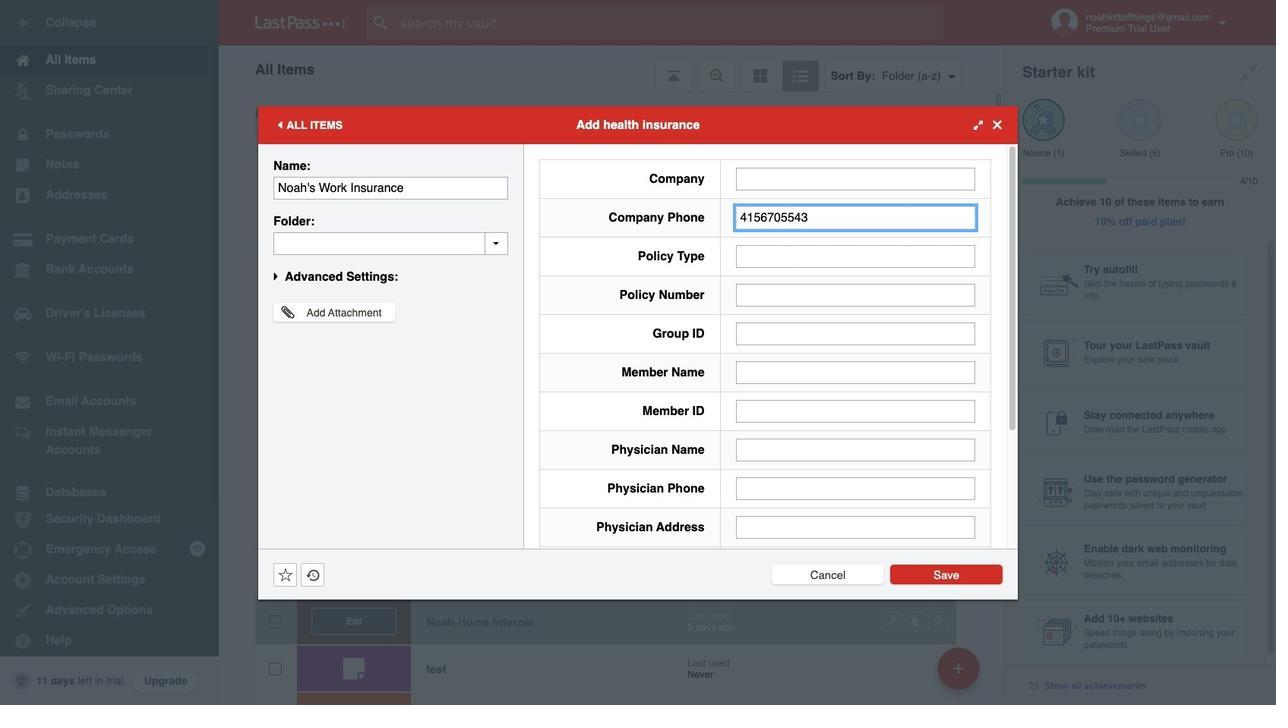 Task type: locate. For each thing, give the bounding box(es) containing it.
None text field
[[736, 206, 975, 229], [273, 232, 508, 255], [736, 245, 975, 268], [736, 322, 975, 345], [736, 439, 975, 461], [736, 477, 975, 500], [736, 206, 975, 229], [273, 232, 508, 255], [736, 245, 975, 268], [736, 322, 975, 345], [736, 439, 975, 461], [736, 477, 975, 500]]

new item image
[[953, 664, 964, 674]]

None text field
[[736, 168, 975, 190], [273, 177, 508, 199], [736, 284, 975, 307], [736, 361, 975, 384], [736, 400, 975, 423], [736, 516, 975, 539], [736, 168, 975, 190], [273, 177, 508, 199], [736, 284, 975, 307], [736, 361, 975, 384], [736, 400, 975, 423], [736, 516, 975, 539]]

search my vault text field
[[366, 6, 973, 40]]

main navigation navigation
[[0, 0, 219, 706]]

dialog
[[258, 106, 1018, 696]]



Task type: describe. For each thing, give the bounding box(es) containing it.
vault options navigation
[[219, 46, 1004, 91]]

lastpass image
[[255, 16, 345, 30]]

new item navigation
[[932, 643, 989, 706]]

Search search field
[[366, 6, 973, 40]]



